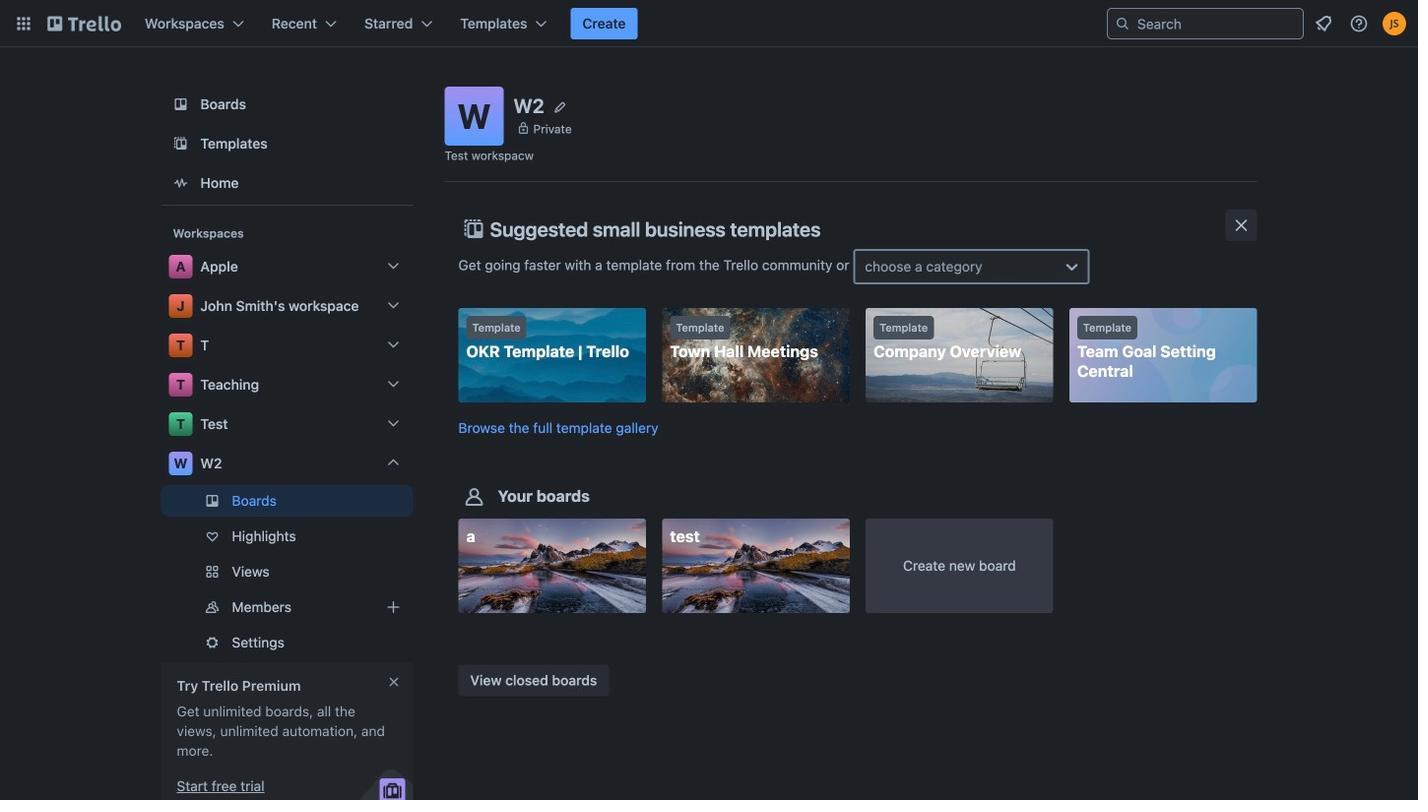 Task type: vqa. For each thing, say whether or not it's contained in the screenshot.
0 Notifications icon
yes



Task type: describe. For each thing, give the bounding box(es) containing it.
back to home image
[[47, 8, 121, 39]]

open information menu image
[[1349, 14, 1369, 33]]

john smith (johnsmith38824343) image
[[1383, 12, 1407, 35]]

home image
[[169, 171, 193, 195]]

Search field
[[1131, 10, 1303, 37]]



Task type: locate. For each thing, give the bounding box(es) containing it.
primary element
[[0, 0, 1418, 47]]

board image
[[169, 93, 193, 116]]

search image
[[1115, 16, 1131, 32]]

0 notifications image
[[1312, 12, 1336, 35]]

template board image
[[169, 132, 193, 156]]

add image
[[382, 596, 405, 620]]



